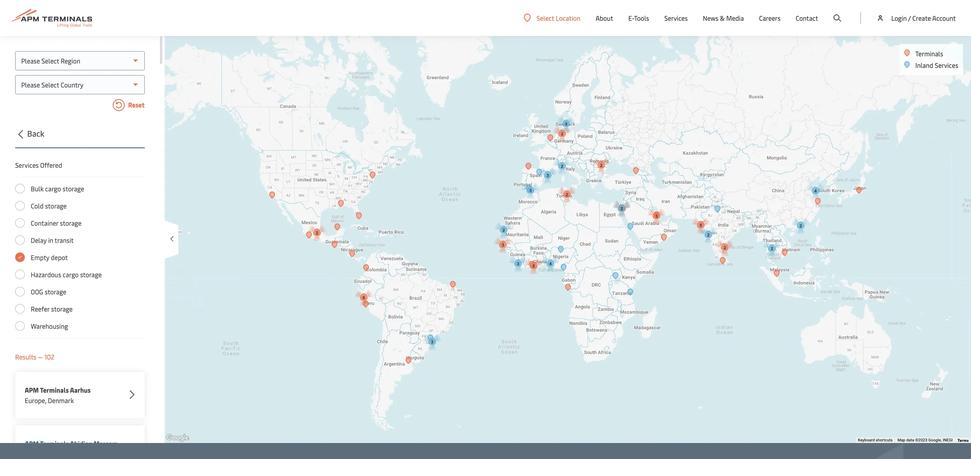 Task type: describe. For each thing, give the bounding box(es) containing it.
e-tools
[[629, 14, 649, 22]]

terms link
[[958, 438, 969, 444]]

apm for apm terminals aarhus europe, denmark
[[25, 386, 39, 395]]

2 3
[[565, 121, 568, 197]]

6
[[363, 295, 365, 300]]

terminals for aarhus
[[40, 386, 69, 395]]

google,
[[929, 438, 942, 443]]

reefer storage
[[31, 305, 73, 314]]

hazardous
[[31, 270, 61, 279]]

contact
[[796, 14, 819, 22]]

0 vertical spatial terminals
[[916, 49, 944, 58]]

1 vertical spatial 5
[[533, 264, 535, 269]]

contact button
[[796, 0, 819, 36]]

services button
[[665, 0, 688, 36]]

terms
[[958, 438, 969, 444]]

marcom
[[94, 440, 118, 448]]

careers
[[760, 14, 781, 22]]

delay
[[31, 236, 47, 245]]

1 vertical spatial services
[[935, 61, 959, 70]]

map
[[898, 438, 906, 443]]

map region
[[133, 0, 972, 460]]

in
[[48, 236, 53, 245]]

empty
[[31, 253, 49, 262]]

account
[[933, 14, 956, 22]]

inland
[[916, 61, 934, 70]]

offered
[[40, 161, 62, 170]]

oog storage
[[31, 288, 66, 296]]

e-
[[629, 14, 634, 22]]

apm terminals abidjan marcom
[[25, 440, 118, 448]]

results
[[15, 353, 36, 362]]

/
[[909, 14, 911, 22]]

keyboard shortcuts
[[859, 438, 893, 443]]

cargo for hazardous
[[63, 270, 79, 279]]

abidjan
[[70, 440, 92, 448]]

0 vertical spatial 5
[[700, 223, 702, 228]]

denmark
[[48, 396, 74, 405]]

reset button
[[15, 99, 145, 113]]

careers button
[[760, 0, 781, 36]]

keyboard
[[859, 438, 875, 443]]

shortcuts
[[876, 438, 893, 443]]

about
[[596, 14, 614, 22]]

login / create account
[[892, 14, 956, 22]]

select location
[[537, 13, 581, 22]]

create
[[913, 14, 931, 22]]

google image
[[164, 433, 191, 444]]

0 vertical spatial 4
[[815, 189, 817, 193]]

container
[[31, 219, 58, 228]]

storage for reefer storage
[[51, 305, 73, 314]]

oog
[[31, 288, 43, 296]]

europe,
[[25, 396, 46, 405]]

data
[[907, 438, 915, 443]]

Reefer storage radio
[[15, 304, 25, 314]]

container storage
[[31, 219, 82, 228]]

Delay in transit radio
[[15, 236, 25, 245]]

services for services offered
[[15, 161, 39, 170]]

apm terminals aarhus europe, denmark
[[25, 386, 91, 405]]

empty depot
[[31, 253, 68, 262]]



Task type: locate. For each thing, give the bounding box(es) containing it.
location
[[556, 13, 581, 22]]

terminals up denmark
[[40, 386, 69, 395]]

login / create account link
[[877, 0, 956, 36]]

terminals for abidjan
[[40, 440, 69, 448]]

news
[[703, 14, 719, 22]]

1 apm from the top
[[25, 386, 39, 395]]

services right inland
[[935, 61, 959, 70]]

1 vertical spatial cargo
[[63, 270, 79, 279]]

cargo right bulk
[[45, 184, 61, 193]]

storage for container storage
[[60, 219, 82, 228]]

—
[[38, 353, 43, 362]]

terminals
[[916, 49, 944, 58], [40, 386, 69, 395], [40, 440, 69, 448]]

apm
[[25, 386, 39, 395], [25, 440, 39, 448]]

inegi
[[943, 438, 953, 443]]

services left "offered"
[[15, 161, 39, 170]]

cargo for bulk
[[45, 184, 61, 193]]

cargo down depot
[[63, 270, 79, 279]]

map data ©2023 google, inegi
[[898, 438, 953, 443]]

keyboard shortcuts button
[[859, 438, 893, 444]]

2
[[561, 131, 563, 136], [600, 163, 603, 168], [561, 164, 563, 169], [566, 192, 568, 197], [621, 206, 623, 211], [621, 206, 623, 211], [800, 223, 802, 228], [503, 228, 505, 233], [316, 231, 318, 235], [707, 233, 710, 237], [724, 245, 726, 250], [771, 246, 773, 251]]

102
[[44, 353, 54, 362]]

select
[[537, 13, 555, 22]]

bulk
[[31, 184, 44, 193]]

2 inside "2 3"
[[566, 192, 568, 197]]

cold storage
[[31, 202, 67, 210]]

services for services
[[665, 14, 688, 22]]

&
[[720, 14, 725, 22]]

0 vertical spatial apm
[[25, 386, 39, 395]]

0 horizontal spatial 4
[[549, 261, 552, 266]]

news & media
[[703, 14, 744, 22]]

Empty depot radio
[[15, 253, 25, 262]]

Cold storage radio
[[15, 201, 25, 211]]

1 vertical spatial terminals
[[40, 386, 69, 395]]

0 vertical spatial cargo
[[45, 184, 61, 193]]

inland services
[[916, 61, 959, 70]]

select location button
[[524, 13, 581, 22]]

0 horizontal spatial cargo
[[45, 184, 61, 193]]

apm for apm terminals abidjan marcom
[[25, 440, 39, 448]]

results — 102
[[15, 353, 54, 362]]

0 horizontal spatial 5
[[533, 264, 535, 269]]

tools
[[634, 14, 649, 22]]

transit
[[55, 236, 74, 245]]

Warehousing radio
[[15, 322, 25, 331]]

media
[[727, 14, 744, 22]]

services offered
[[15, 161, 62, 170]]

hazardous cargo storage
[[31, 270, 102, 279]]

storage for cold storage
[[45, 202, 67, 210]]

reefer
[[31, 305, 50, 314]]

1 horizontal spatial services
[[665, 14, 688, 22]]

storage for oog storage
[[45, 288, 66, 296]]

about button
[[596, 0, 614, 36]]

Container storage radio
[[15, 218, 25, 228]]

0 vertical spatial services
[[665, 14, 688, 22]]

terminals up inland
[[916, 49, 944, 58]]

2 vertical spatial services
[[15, 161, 39, 170]]

2 apm from the top
[[25, 440, 39, 448]]

3 inside "2 3"
[[565, 121, 567, 126]]

4
[[815, 189, 817, 193], [549, 261, 552, 266]]

cargo
[[45, 184, 61, 193], [63, 270, 79, 279]]

reset
[[127, 100, 145, 109]]

depot
[[51, 253, 68, 262]]

OOG storage radio
[[15, 287, 25, 297]]

Hazardous cargo storage radio
[[15, 270, 25, 280]]

warehousing
[[31, 322, 68, 331]]

2 horizontal spatial services
[[935, 61, 959, 70]]

2 vertical spatial terminals
[[40, 440, 69, 448]]

e-tools button
[[629, 0, 649, 36]]

aarhus
[[70, 386, 91, 395]]

cold
[[31, 202, 44, 210]]

Bulk cargo storage radio
[[15, 184, 25, 194]]

storage
[[63, 184, 84, 193], [45, 202, 67, 210], [60, 219, 82, 228], [80, 270, 102, 279], [45, 288, 66, 296], [51, 305, 73, 314]]

login
[[892, 14, 907, 22]]

3
[[565, 121, 567, 126], [547, 173, 549, 178], [529, 188, 532, 193], [655, 214, 658, 219], [502, 243, 504, 247], [517, 261, 519, 266], [431, 340, 433, 345]]

1 horizontal spatial 5
[[700, 223, 702, 228]]

delay in transit
[[31, 236, 74, 245]]

1 vertical spatial apm
[[25, 440, 39, 448]]

news & media button
[[703, 0, 744, 36]]

bulk cargo storage
[[31, 184, 84, 193]]

1 horizontal spatial cargo
[[63, 270, 79, 279]]

services right tools
[[665, 14, 688, 22]]

services
[[665, 14, 688, 22], [935, 61, 959, 70], [15, 161, 39, 170]]

©2023
[[916, 438, 928, 443]]

1 vertical spatial 4
[[549, 261, 552, 266]]

terminals inside apm terminals aarhus europe, denmark
[[40, 386, 69, 395]]

0 horizontal spatial services
[[15, 161, 39, 170]]

1 horizontal spatial 4
[[815, 189, 817, 193]]

back
[[27, 128, 44, 139]]

back button
[[13, 128, 145, 148]]

apm terminals abidjan marcom link
[[15, 426, 145, 460]]

terminals left the abidjan
[[40, 440, 69, 448]]

apm inside apm terminals aarhus europe, denmark
[[25, 386, 39, 395]]

5
[[700, 223, 702, 228], [533, 264, 535, 269]]



Task type: vqa. For each thing, say whether or not it's contained in the screenshot.
5
yes



